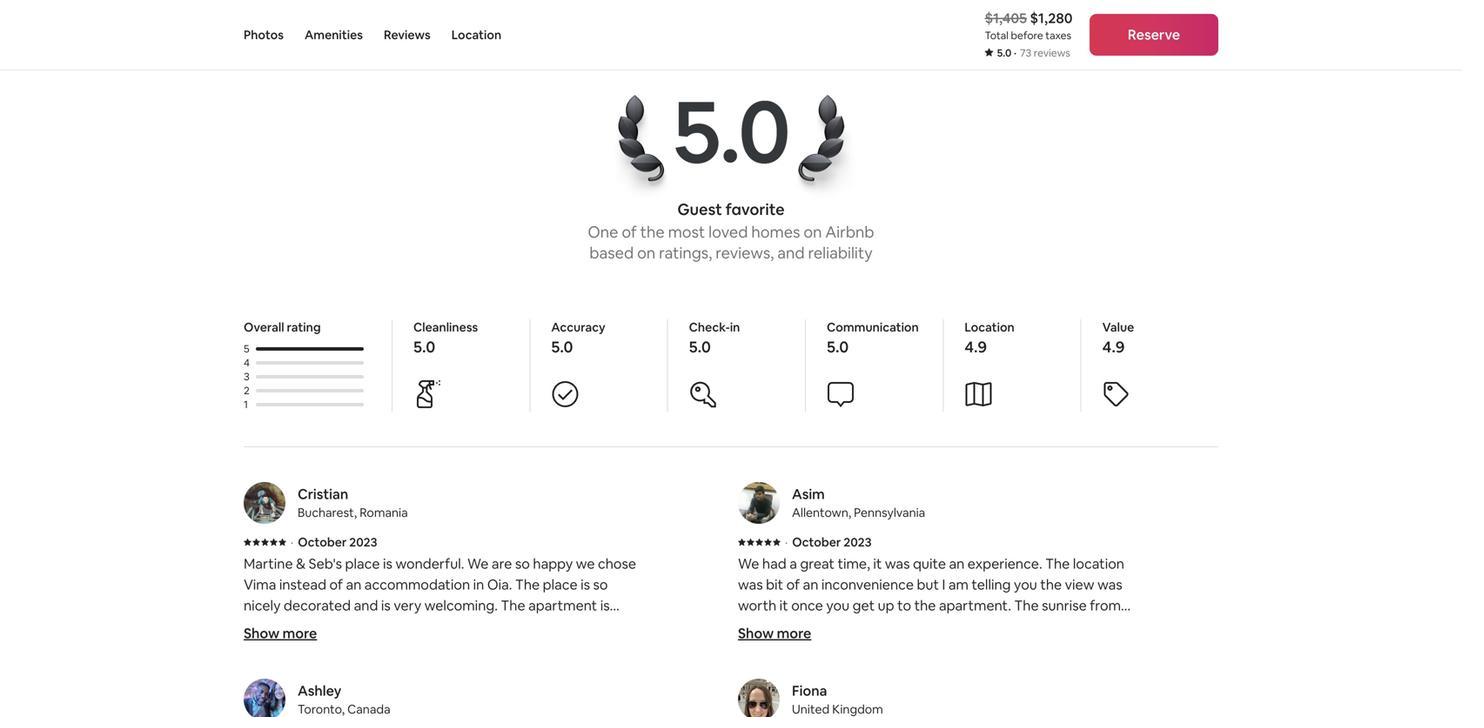Task type: describe. For each thing, give the bounding box(es) containing it.
1 vertical spatial there
[[869, 680, 903, 698]]

i
[[942, 576, 945, 593]]

0 vertical spatial place
[[345, 555, 380, 572]]

homes
[[751, 222, 800, 242]]

5.0 inside communication 5.0
[[827, 337, 849, 357]]

great inside we had a great time, it was quite an experience. the location was bit of an inconvenience but i am telling you the view was worth it once you get up to the apartment. the sunrise from the apartment was not something to miss because it was breathtaking. not a whole lot of privacy. across our apartment there was a guy who was always there at nights.
[[800, 555, 835, 572]]

cleanliness 5.0
[[413, 319, 478, 357]]

october for asim
[[792, 534, 841, 550]]

of inside martine & seb's place is wonderful. we are so happy we chose vima instead of an accommodation in oia. the place is so nicely decorated and is very welcoming. the apartment is cozy, warm and peaceful. it has a great view to the sunrise which you can enjoy from the jacuzzi, or you can watch the stars at night. the place has all the amenities  you need to be comfortable. emporio is such a nice village and the old part where vima is located is all you need if you want to exp
[[329, 576, 343, 593]]

in inside 'check-in 5.0'
[[730, 319, 740, 335]]

value 4.9
[[1102, 319, 1134, 357]]

lot
[[817, 659, 834, 677]]

miss
[[976, 617, 1004, 635]]

photos button
[[244, 0, 284, 70]]

4
[[244, 356, 250, 369]]

3
[[244, 370, 250, 383]]

reviews button
[[384, 0, 431, 70]]

is up accommodation
[[383, 555, 392, 572]]

happy
[[533, 555, 573, 572]]

the down but
[[914, 596, 936, 614]]

sunrise inside we had a great time, it was quite an experience. the location was bit of an inconvenience but i am telling you the view was worth it once you get up to the apartment. the sunrise from the apartment was not something to miss because it was breathtaking. not a whole lot of privacy. across our apartment there was a guy who was always there at nights.
[[1042, 596, 1087, 614]]

once
[[791, 596, 823, 614]]

loved
[[709, 222, 748, 242]]

the down it
[[409, 638, 430, 656]]

an for we had a great time, it was quite an experience. the location was bit of an inconvenience but i am telling you the view was worth it once you get up to the apartment. the sunrise from the apartment was not something to miss because it was breathtaking. not a whole lot of privacy. across our apartment there was a guy who was always there at nights.
[[803, 576, 818, 593]]

is left very at the bottom of page
[[381, 596, 391, 614]]

had
[[762, 555, 786, 572]]

2023 for asim
[[844, 534, 872, 550]]

to right want
[[551, 701, 564, 717]]

guest favorite one of the most loved homes on airbnb based on ratings, reviews, and reliability
[[588, 199, 874, 263]]

emporio
[[330, 680, 384, 698]]

is down ashley
[[322, 701, 332, 717]]

1 horizontal spatial on
[[804, 222, 822, 242]]

you down 'watch'
[[530, 659, 554, 677]]

0 vertical spatial it
[[873, 555, 882, 572]]

1 vertical spatial need
[[442, 701, 475, 717]]

4.9 for value 4.9
[[1102, 337, 1125, 357]]

an for martine & seb's place is wonderful. we are so happy we chose vima instead of an accommodation in oia. the place is so nicely decorated and is very welcoming. the apartment is cozy, warm and peaceful. it has a great view to the sunrise which you can enjoy from the jacuzzi, or you can watch the stars at night. the place has all the amenities  you need to be comfortable. emporio is such a nice village and the old part where vima is located is all you need if you want to exp
[[346, 576, 361, 593]]

if
[[478, 701, 486, 717]]

fiona image
[[738, 679, 780, 717]]

check-in 5.0
[[689, 319, 740, 357]]

2 horizontal spatial it
[[1065, 617, 1073, 635]]

1 can from the left
[[311, 638, 334, 656]]

1 vertical spatial apartment
[[763, 617, 831, 635]]

kingdom
[[832, 701, 883, 717]]

are
[[492, 555, 512, 572]]

1 horizontal spatial need
[[557, 659, 590, 677]]

location
[[1073, 555, 1124, 572]]

across
[[905, 659, 949, 677]]

location for location 4.9
[[965, 319, 1015, 335]]

0 horizontal spatial so
[[515, 555, 530, 572]]

check-
[[689, 319, 730, 335]]

2 horizontal spatial ·
[[1014, 46, 1016, 60]]

toronto,
[[298, 701, 345, 717]]

experience.
[[968, 555, 1042, 572]]

breathtaking.
[[738, 638, 824, 656]]

apartment inside martine & seb's place is wonderful. we are so happy we chose vima instead of an accommodation in oia. the place is so nicely decorated and is very welcoming. the apartment is cozy, warm and peaceful. it has a great view to the sunrise which you can enjoy from the jacuzzi, or you can watch the stars at night. the place has all the amenities  you need to be comfortable. emporio is such a nice village and the old part where vima is located is all you need if you want to exp
[[528, 596, 597, 614]]

0 vertical spatial vima
[[244, 576, 276, 593]]

5
[[244, 342, 249, 355]]

am
[[948, 576, 969, 593]]

stars
[[244, 659, 275, 677]]

not
[[738, 659, 762, 677]]

asim
[[792, 485, 825, 503]]

to right the up on the bottom
[[897, 596, 911, 614]]

overall
[[244, 319, 284, 335]]

· october 2023 for asim
[[785, 534, 872, 550]]

5.0 · 73 reviews
[[997, 46, 1070, 60]]

always
[[823, 680, 866, 698]]

fiona
[[792, 682, 827, 700]]

you down experience.
[[1014, 576, 1037, 593]]

romania
[[360, 505, 408, 520]]

the up 'watch'
[[542, 617, 564, 635]]

cristian bucharest, romania
[[298, 485, 408, 520]]

1 vertical spatial so
[[593, 576, 608, 593]]

reviews,
[[716, 243, 774, 263]]

we
[[576, 555, 595, 572]]

allentown,
[[792, 505, 851, 520]]

0 horizontal spatial all
[[399, 701, 413, 717]]

amenities button
[[305, 0, 363, 70]]

2 horizontal spatial apartment
[[976, 659, 1045, 677]]

is left such
[[387, 680, 397, 698]]

to left be at the left of page
[[593, 659, 606, 677]]

it
[[408, 617, 417, 635]]

and up want
[[516, 680, 540, 698]]

guy
[[738, 680, 762, 698]]

you right the if
[[489, 701, 513, 717]]

such
[[400, 680, 429, 698]]

is down chose
[[600, 596, 610, 614]]

at inside we had a great time, it was quite an experience. the location was bit of an inconvenience but i am telling you the view was worth it once you get up to the apartment. the sunrise from the apartment was not something to miss because it was breathtaking. not a whole lot of privacy. across our apartment there was a guy who was always there at nights.
[[906, 680, 919, 698]]

1 vertical spatial it
[[779, 596, 788, 614]]

time,
[[838, 555, 870, 572]]

located
[[335, 701, 383, 717]]

location button
[[451, 0, 501, 70]]

is right located
[[386, 701, 396, 717]]

chose
[[598, 555, 636, 572]]

welcoming.
[[424, 596, 498, 614]]

asim image
[[738, 482, 780, 524]]

reviews
[[1034, 46, 1070, 60]]

5.0 inside the accuracy 5.0
[[551, 337, 573, 357]]

of inside 'guest favorite one of the most loved homes on airbnb based on ratings, reviews, and reliability'
[[622, 222, 637, 242]]

airbnb
[[825, 222, 874, 242]]

cristian
[[298, 485, 348, 503]]

1 horizontal spatial vima
[[287, 701, 319, 717]]

ashley image
[[244, 679, 285, 717]]

fiona image
[[738, 679, 780, 717]]

is down we
[[581, 576, 590, 593]]

the down oia.
[[501, 596, 525, 614]]

nice
[[443, 680, 470, 698]]

photos
[[244, 27, 284, 43]]

based
[[589, 243, 634, 263]]

2 vertical spatial place
[[361, 659, 396, 677]]

and inside 'guest favorite one of the most loved homes on airbnb based on ratings, reviews, and reliability'
[[777, 243, 805, 263]]

before
[[1011, 29, 1043, 42]]

whole
[[775, 659, 814, 677]]

and up 'peaceful.'
[[354, 596, 378, 614]]

5.0 down total
[[997, 46, 1012, 60]]

the up nice
[[440, 659, 462, 677]]

united
[[792, 701, 830, 717]]

comfortable.
[[244, 680, 327, 698]]

pennsylvania
[[854, 505, 925, 520]]

amenities
[[305, 27, 363, 43]]

apartment.
[[939, 596, 1011, 614]]

the right oia.
[[515, 576, 540, 593]]

$1,405
[[985, 9, 1027, 27]]

privacy.
[[853, 659, 902, 677]]

you left get
[[826, 596, 850, 614]]

want
[[516, 701, 547, 717]]

show more button for martine & seb's place is wonderful. we are so happy we chose vima instead of an accommodation in oia. the place is so nicely decorated and is very welcoming. the apartment is cozy, warm and peaceful. it has a great view to the sunrise which you can enjoy from the jacuzzi, or you can watch the stars at night. the place has all the amenities  you need to be comfortable. emporio is such a nice village and the old part where vima is located is all you need if you want to exp
[[244, 623, 317, 644]]

cozy,
[[244, 617, 276, 635]]

· for martine & seb's place is wonderful. we are so happy we chose vima instead of an accommodation in oia. the place is so nicely decorated and is very welcoming. the apartment is cozy, warm and peaceful. it has a great view to the sunrise which you can enjoy from the jacuzzi, or you can watch the stars at night. the place has all the amenities  you need to be comfortable. emporio is such a nice village and the old part where vima is located is all you need if you want to exp
[[291, 534, 294, 550]]

the left old
[[544, 680, 565, 698]]

nicely
[[244, 596, 281, 614]]

you down such
[[416, 701, 439, 717]]

5.0 up favorite
[[673, 74, 789, 188]]

5.0 inside cleanliness 5.0
[[413, 337, 435, 357]]

accommodation
[[364, 576, 470, 593]]



Task type: vqa. For each thing, say whether or not it's contained in the screenshot.


Task type: locate. For each thing, give the bounding box(es) containing it.
value
[[1102, 319, 1134, 335]]

0 horizontal spatial location
[[451, 27, 501, 43]]

2 we from the left
[[738, 555, 759, 572]]

0 horizontal spatial apartment
[[528, 596, 597, 614]]

show more button for we had a great time, it was quite an experience. the location was bit of an inconvenience but i am telling you the view was worth it once you get up to the apartment. the sunrise from the apartment was not something to miss because it was breathtaking.
[[738, 623, 811, 644]]

0 horizontal spatial from
[[375, 638, 406, 656]]

view
[[1065, 576, 1094, 593], [493, 617, 523, 635]]

great inside martine & seb's place is wonderful. we are so happy we chose vima instead of an accommodation in oia. the place is so nicely decorated and is very welcoming. the apartment is cozy, warm and peaceful. it has a great view to the sunrise which you can enjoy from the jacuzzi, or you can watch the stars at night. the place has all the amenities  you need to be comfortable. emporio is such a nice village and the old part where vima is located is all you need if you want to exp
[[455, 617, 490, 635]]

1 vertical spatial place
[[543, 576, 578, 593]]

0 horizontal spatial · october 2023
[[291, 534, 377, 550]]

we had a great time, it was quite an experience. the location was bit of an inconvenience but i am telling you the view was worth it once you get up to the apartment. the sunrise from the apartment was not something to miss because it was breathtaking. not a whole lot of privacy. across our apartment there was a guy who was always there at nights.
[[738, 555, 1124, 698]]

at inside martine & seb's place is wonderful. we are so happy we chose vima instead of an accommodation in oia. the place is so nicely decorated and is very welcoming. the apartment is cozy, warm and peaceful. it has a great view to the sunrise which you can enjoy from the jacuzzi, or you can watch the stars at night. the place has all the amenities  you need to be comfortable. emporio is such a nice village and the old part where vima is located is all you need if you want to exp
[[278, 659, 291, 677]]

0 horizontal spatial view
[[493, 617, 523, 635]]

reserve button
[[1090, 14, 1218, 56]]

2 more from the left
[[777, 624, 811, 642]]

0 horizontal spatial 2023
[[349, 534, 377, 550]]

more for martine & seb's place is wonderful. we are so happy we chose vima instead of an accommodation in oia. the place is so nicely decorated and is very welcoming. the apartment is cozy, warm and peaceful. it has a great view to the sunrise which you can enjoy from the jacuzzi, or you can watch the stars at night. the place has all the amenities  you need to be comfortable. emporio is such a nice village and the old part where vima is located is all you need if you want to exp
[[282, 624, 317, 642]]

1 october from the left
[[298, 534, 347, 550]]

it
[[873, 555, 882, 572], [779, 596, 788, 614], [1065, 617, 1073, 635]]

to up 'amenities'
[[526, 617, 539, 635]]

you right or
[[499, 638, 523, 656]]

0 vertical spatial great
[[800, 555, 835, 572]]

we inside we had a great time, it was quite an experience. the location was bit of an inconvenience but i am telling you the view was worth it once you get up to the apartment. the sunrise from the apartment was not something to miss because it was breathtaking. not a whole lot of privacy. across our apartment there was a guy who was always there at nights.
[[738, 555, 759, 572]]

0 vertical spatial all
[[424, 659, 437, 677]]

was
[[885, 555, 910, 572], [738, 576, 763, 593], [1097, 576, 1122, 593], [835, 617, 859, 635], [1076, 617, 1101, 635], [1086, 659, 1110, 677], [795, 680, 820, 698]]

ashley
[[298, 682, 341, 700]]

view inside martine & seb's place is wonderful. we are so happy we chose vima instead of an accommodation in oia. the place is so nicely decorated and is very welcoming. the apartment is cozy, warm and peaceful. it has a great view to the sunrise which you can enjoy from the jacuzzi, or you can watch the stars at night. the place has all the amenities  you need to be comfortable. emporio is such a nice village and the old part where vima is located is all you need if you want to exp
[[493, 617, 523, 635]]

has
[[420, 617, 442, 635], [399, 659, 421, 677]]

great down welcoming. on the left
[[455, 617, 490, 635]]

0 horizontal spatial october
[[298, 534, 347, 550]]

5.0 down communication on the top right
[[827, 337, 849, 357]]

at down across
[[906, 680, 919, 698]]

1 horizontal spatial in
[[730, 319, 740, 335]]

the down worth
[[738, 617, 760, 635]]

has up such
[[399, 659, 421, 677]]

so down we
[[593, 576, 608, 593]]

0 vertical spatial there
[[1048, 659, 1082, 677]]

an inside martine & seb's place is wonderful. we are so happy we chose vima instead of an accommodation in oia. the place is so nicely decorated and is very welcoming. the apartment is cozy, warm and peaceful. it has a great view to the sunrise which you can enjoy from the jacuzzi, or you can watch the stars at night. the place has all the amenities  you need to be comfortable. emporio is such a nice village and the old part where vima is located is all you need if you want to exp
[[346, 576, 361, 593]]

all up such
[[424, 659, 437, 677]]

the inside 'guest favorite one of the most loved homes on airbnb based on ratings, reviews, and reliability'
[[640, 222, 665, 242]]

it up inconvenience on the bottom right of the page
[[873, 555, 882, 572]]

0 vertical spatial in
[[730, 319, 740, 335]]

the down enjoy on the bottom
[[333, 659, 358, 677]]

1 horizontal spatial sunrise
[[1042, 596, 1087, 614]]

amenities
[[465, 659, 527, 677]]

need down nice
[[442, 701, 475, 717]]

0 horizontal spatial we
[[467, 555, 489, 572]]

inconvenience
[[821, 576, 914, 593]]

has right it
[[420, 617, 442, 635]]

1 vertical spatial has
[[399, 659, 421, 677]]

2
[[244, 384, 250, 397]]

and down homes
[[777, 243, 805, 263]]

sunrise up because
[[1042, 596, 1087, 614]]

show for martine & seb's place is wonderful. we are so happy we chose vima instead of an accommodation in oia. the place is so nicely decorated and is very welcoming. the apartment is cozy, warm and peaceful. it has a great view to the sunrise which you can enjoy from the jacuzzi, or you can watch the stars at night. the place has all the amenities  you need to be comfortable. emporio is such a nice village and the old part where vima is located is all you need if you want to exp
[[244, 624, 280, 642]]

show down "nicely"
[[244, 624, 280, 642]]

2023 for cristian
[[349, 534, 377, 550]]

be
[[609, 659, 626, 677]]

0 horizontal spatial it
[[779, 596, 788, 614]]

old
[[568, 680, 588, 698]]

5.0
[[997, 46, 1012, 60], [673, 74, 789, 188], [413, 337, 435, 357], [551, 337, 573, 357], [689, 337, 711, 357], [827, 337, 849, 357]]

show more for we had a great time, it was quite an experience. the location was bit of an inconvenience but i am telling you the view was worth it once you get up to the apartment. the sunrise from the apartment was not something to miss because it was breathtaking.
[[738, 624, 811, 642]]

location for location
[[451, 27, 501, 43]]

we left are
[[467, 555, 489, 572]]

1 4.9 from the left
[[965, 337, 987, 357]]

quite
[[913, 555, 946, 572]]

reserve
[[1128, 26, 1180, 44]]

apartment down once
[[763, 617, 831, 635]]

very
[[394, 596, 421, 614]]

0 horizontal spatial sunrise
[[567, 617, 612, 635]]

night.
[[294, 659, 330, 677]]

0 horizontal spatial show more
[[244, 624, 317, 642]]

an up am
[[949, 555, 965, 572]]

· for we had a great time, it was quite an experience. the location was bit of an inconvenience but i am telling you the view was worth it once you get up to the apartment. the sunrise from the apartment was not something to miss because it was breathtaking.
[[785, 534, 788, 550]]

1 horizontal spatial · october 2023
[[785, 534, 872, 550]]

to
[[897, 596, 911, 614], [526, 617, 539, 635], [959, 617, 973, 635], [593, 659, 606, 677], [551, 701, 564, 717]]

0 vertical spatial sunrise
[[1042, 596, 1087, 614]]

who
[[765, 680, 792, 698]]

vima
[[244, 576, 276, 593], [287, 701, 319, 717]]

from down location
[[1090, 596, 1121, 614]]

2 · october 2023 from the left
[[785, 534, 872, 550]]

of down seb's on the bottom left of page
[[329, 576, 343, 593]]

apartment down miss
[[976, 659, 1045, 677]]

1 horizontal spatial all
[[424, 659, 437, 677]]

0 horizontal spatial there
[[869, 680, 903, 698]]

can
[[311, 638, 334, 656], [526, 638, 549, 656]]

0 horizontal spatial ·
[[291, 534, 294, 550]]

from inside martine & seb's place is wonderful. we are so happy we chose vima instead of an accommodation in oia. the place is so nicely decorated and is very welcoming. the apartment is cozy, warm and peaceful. it has a great view to the sunrise which you can enjoy from the jacuzzi, or you can watch the stars at night. the place has all the amenities  you need to be comfortable. emporio is such a nice village and the old part where vima is located is all you need if you want to exp
[[375, 638, 406, 656]]

accuracy
[[551, 319, 605, 335]]

place down happy
[[543, 576, 578, 593]]

bucharest,
[[298, 505, 357, 520]]

1 horizontal spatial ·
[[785, 534, 788, 550]]

2023 up time,
[[844, 534, 872, 550]]

october
[[298, 534, 347, 550], [792, 534, 841, 550]]

view down location
[[1065, 576, 1094, 593]]

from inside we had a great time, it was quite an experience. the location was bit of an inconvenience but i am telling you the view was worth it once you get up to the apartment. the sunrise from the apartment was not something to miss because it was breathtaking. not a whole lot of privacy. across our apartment there was a guy who was always there at nights.
[[1090, 596, 1121, 614]]

0 horizontal spatial 4.9
[[965, 337, 987, 357]]

$1,280
[[1030, 9, 1073, 27]]

peaceful.
[[346, 617, 405, 635]]

up
[[878, 596, 894, 614]]

1 more from the left
[[282, 624, 317, 642]]

1 horizontal spatial view
[[1065, 576, 1094, 593]]

0 vertical spatial so
[[515, 555, 530, 572]]

view up or
[[493, 617, 523, 635]]

show more down "nicely"
[[244, 624, 317, 642]]

2 2023 from the left
[[844, 534, 872, 550]]

communication
[[827, 319, 919, 335]]

where
[[244, 701, 284, 717]]

4.9 for location 4.9
[[965, 337, 987, 357]]

1 horizontal spatial 4.9
[[1102, 337, 1125, 357]]

the up because
[[1014, 596, 1039, 614]]

to down apartment.
[[959, 617, 973, 635]]

&
[[296, 555, 306, 572]]

1 vertical spatial location
[[965, 319, 1015, 335]]

2 can from the left
[[526, 638, 549, 656]]

instead
[[279, 576, 326, 593]]

place right seb's on the bottom left of page
[[345, 555, 380, 572]]

our
[[952, 659, 973, 677]]

decorated
[[284, 596, 351, 614]]

it right because
[[1065, 617, 1073, 635]]

1 vertical spatial vima
[[287, 701, 319, 717]]

oia.
[[487, 576, 512, 593]]

· up had
[[785, 534, 788, 550]]

is
[[383, 555, 392, 572], [581, 576, 590, 593], [381, 596, 391, 614], [600, 596, 610, 614], [387, 680, 397, 698], [322, 701, 332, 717], [386, 701, 396, 717]]

1 horizontal spatial show
[[738, 624, 774, 642]]

1 horizontal spatial great
[[800, 555, 835, 572]]

more down decorated
[[282, 624, 317, 642]]

not
[[862, 617, 884, 635]]

vima up "nicely"
[[244, 576, 276, 593]]

of right the 'bit'
[[786, 576, 800, 593]]

of right one
[[622, 222, 637, 242]]

1 horizontal spatial show more button
[[738, 623, 811, 644]]

0 vertical spatial view
[[1065, 576, 1094, 593]]

1 horizontal spatial show more
[[738, 624, 811, 642]]

october down allentown,
[[792, 534, 841, 550]]

0 horizontal spatial on
[[637, 243, 655, 263]]

so right are
[[515, 555, 530, 572]]

from down 'peaceful.'
[[375, 638, 406, 656]]

1 vertical spatial great
[[455, 617, 490, 635]]

0 horizontal spatial vima
[[244, 576, 276, 593]]

we inside martine & seb's place is wonderful. we are so happy we chose vima instead of an accommodation in oia. the place is so nicely decorated and is very welcoming. the apartment is cozy, warm and peaceful. it has a great view to the sunrise which you can enjoy from the jacuzzi, or you can watch the stars at night. the place has all the amenities  you need to be comfortable. emporio is such a nice village and the old part where vima is located is all you need if you want to exp
[[467, 555, 489, 572]]

october for cristian
[[298, 534, 347, 550]]

and down decorated
[[318, 617, 342, 635]]

1 horizontal spatial an
[[803, 576, 818, 593]]

1 horizontal spatial location
[[965, 319, 1015, 335]]

1 vertical spatial sunrise
[[567, 617, 612, 635]]

0 horizontal spatial can
[[311, 638, 334, 656]]

show more button down "nicely"
[[244, 623, 317, 644]]

2 vertical spatial apartment
[[976, 659, 1045, 677]]

·
[[1014, 46, 1016, 60], [291, 534, 294, 550], [785, 534, 788, 550]]

0 horizontal spatial need
[[442, 701, 475, 717]]

need
[[557, 659, 590, 677], [442, 701, 475, 717]]

0 vertical spatial has
[[420, 617, 442, 635]]

2 october from the left
[[792, 534, 841, 550]]

2 horizontal spatial an
[[949, 555, 965, 572]]

0 horizontal spatial more
[[282, 624, 317, 642]]

1 horizontal spatial october
[[792, 534, 841, 550]]

2 show more button from the left
[[738, 623, 811, 644]]

0 horizontal spatial an
[[346, 576, 361, 593]]

$1,405 $1,280 total before taxes
[[985, 9, 1073, 42]]

canada
[[347, 701, 390, 717]]

village
[[473, 680, 513, 698]]

5.0 down cleanliness
[[413, 337, 435, 357]]

can left 'watch'
[[526, 638, 549, 656]]

warm
[[279, 617, 315, 635]]

5.0 down check-
[[689, 337, 711, 357]]

the left location
[[1045, 555, 1070, 572]]

1 horizontal spatial from
[[1090, 596, 1121, 614]]

in left oia.
[[473, 576, 484, 593]]

0 horizontal spatial show
[[244, 624, 280, 642]]

october up seb's on the bottom left of page
[[298, 534, 347, 550]]

jacuzzi,
[[433, 638, 480, 656]]

· october 2023 down allentown,
[[785, 534, 872, 550]]

0 horizontal spatial in
[[473, 576, 484, 593]]

5.0 inside 'check-in 5.0'
[[689, 337, 711, 357]]

martine & seb's place is wonderful. we are so happy we chose vima instead of an accommodation in oia. the place is so nicely decorated and is very welcoming. the apartment is cozy, warm and peaceful. it has a great view to the sunrise which you can enjoy from the jacuzzi, or you can watch the stars at night. the place has all the amenities  you need to be comfortable. emporio is such a nice village and the old part where vima is located is all you need if you want to exp
[[244, 555, 641, 717]]

there down privacy.
[[869, 680, 903, 698]]

0 vertical spatial from
[[1090, 596, 1121, 614]]

and
[[777, 243, 805, 263], [354, 596, 378, 614], [318, 617, 342, 635], [516, 680, 540, 698]]

4.9 inside location 4.9
[[965, 337, 987, 357]]

4.9 inside value 4.9
[[1102, 337, 1125, 357]]

all down such
[[399, 701, 413, 717]]

ratings,
[[659, 243, 712, 263]]

show more button down worth
[[738, 623, 811, 644]]

2 vertical spatial it
[[1065, 617, 1073, 635]]

in down reviews,
[[730, 319, 740, 335]]

location 4.9
[[965, 319, 1015, 357]]

list containing cristian
[[237, 482, 1225, 717]]

in inside martine & seb's place is wonderful. we are so happy we chose vima instead of an accommodation in oia. the place is so nicely decorated and is very welcoming. the apartment is cozy, warm and peaceful. it has a great view to the sunrise which you can enjoy from the jacuzzi, or you can watch the stars at night. the place has all the amenities  you need to be comfortable. emporio is such a nice village and the old part where vima is located is all you need if you want to exp
[[473, 576, 484, 593]]

· october 2023 up seb's on the bottom left of page
[[291, 534, 377, 550]]

show more for martine & seb's place is wonderful. we are so happy we chose vima instead of an accommodation in oia. the place is so nicely decorated and is very welcoming. the apartment is cozy, warm and peaceful. it has a great view to the sunrise which you can enjoy from the jacuzzi, or you can watch the stars at night. the place has all the amenities  you need to be comfortable. emporio is such a nice village and the old part where vima is located is all you need if you want to exp
[[244, 624, 317, 642]]

the
[[1045, 555, 1070, 572], [515, 576, 540, 593], [501, 596, 525, 614], [1014, 596, 1039, 614], [333, 659, 358, 677]]

1 show more from the left
[[244, 624, 317, 642]]

2 show from the left
[[738, 624, 774, 642]]

there down because
[[1048, 659, 1082, 677]]

on
[[804, 222, 822, 242], [637, 243, 655, 263]]

vima down ashley
[[287, 701, 319, 717]]

can up night.
[[311, 638, 334, 656]]

1 horizontal spatial it
[[873, 555, 882, 572]]

asim image
[[738, 482, 780, 524]]

on up reliability
[[804, 222, 822, 242]]

the up because
[[1040, 576, 1062, 593]]

communication 5.0
[[827, 319, 919, 357]]

of right lot
[[837, 659, 850, 677]]

need down 'watch'
[[557, 659, 590, 677]]

1 vertical spatial from
[[375, 638, 406, 656]]

an up decorated
[[346, 576, 361, 593]]

place up emporio
[[361, 659, 396, 677]]

1 horizontal spatial there
[[1048, 659, 1082, 677]]

more down once
[[777, 624, 811, 642]]

more for we had a great time, it was quite an experience. the location was bit of an inconvenience but i am telling you the view was worth it once you get up to the apartment. the sunrise from the apartment was not something to miss because it was breathtaking.
[[777, 624, 811, 642]]

the left most
[[640, 222, 665, 242]]

· october 2023
[[291, 534, 377, 550], [785, 534, 872, 550]]

favorite
[[725, 199, 785, 220]]

1 we from the left
[[467, 555, 489, 572]]

on right based
[[637, 243, 655, 263]]

1 2023 from the left
[[349, 534, 377, 550]]

1 horizontal spatial at
[[906, 680, 919, 698]]

ashley toronto, canada
[[298, 682, 390, 717]]

2 4.9 from the left
[[1102, 337, 1125, 357]]

list
[[237, 482, 1225, 717]]

an up once
[[803, 576, 818, 593]]

cristian image
[[244, 482, 285, 524], [244, 482, 285, 524]]

73
[[1020, 46, 1031, 60]]

sunrise inside martine & seb's place is wonderful. we are so happy we chose vima instead of an accommodation in oia. the place is so nicely decorated and is very welcoming. the apartment is cozy, warm and peaceful. it has a great view to the sunrise which you can enjoy from the jacuzzi, or you can watch the stars at night. the place has all the amenities  you need to be comfortable. emporio is such a nice village and the old part where vima is located is all you need if you want to exp
[[567, 617, 612, 635]]

show more
[[244, 624, 317, 642], [738, 624, 811, 642]]

ashley image
[[244, 679, 285, 717]]

0 vertical spatial location
[[451, 27, 501, 43]]

0 vertical spatial apartment
[[528, 596, 597, 614]]

· october 2023 for cristian
[[291, 534, 377, 550]]

or
[[483, 638, 496, 656]]

at up "comfortable."
[[278, 659, 291, 677]]

0 horizontal spatial show more button
[[244, 623, 317, 644]]

1 vertical spatial at
[[906, 680, 919, 698]]

1 horizontal spatial we
[[738, 555, 759, 572]]

1 show more button from the left
[[244, 623, 317, 644]]

· left 73
[[1014, 46, 1016, 60]]

reviews
[[384, 27, 431, 43]]

the up be at the left of page
[[594, 638, 616, 656]]

0 horizontal spatial great
[[455, 617, 490, 635]]

· up martine
[[291, 534, 294, 550]]

1 horizontal spatial so
[[593, 576, 608, 593]]

taxes
[[1045, 29, 1071, 42]]

of
[[622, 222, 637, 242], [329, 576, 343, 593], [786, 576, 800, 593], [837, 659, 850, 677]]

apartment up 'watch'
[[528, 596, 597, 614]]

martine
[[244, 555, 293, 572]]

get
[[853, 596, 875, 614]]

sunrise up 'watch'
[[567, 617, 612, 635]]

something
[[887, 617, 956, 635]]

apartment
[[528, 596, 597, 614], [763, 617, 831, 635], [976, 659, 1045, 677]]

we left had
[[738, 555, 759, 572]]

wonderful.
[[395, 555, 464, 572]]

you down warm
[[284, 638, 308, 656]]

show down worth
[[738, 624, 774, 642]]

1 vertical spatial all
[[399, 701, 413, 717]]

1 show from the left
[[244, 624, 280, 642]]

1 vertical spatial in
[[473, 576, 484, 593]]

part
[[591, 680, 619, 698]]

so
[[515, 555, 530, 572], [593, 576, 608, 593]]

0 vertical spatial at
[[278, 659, 291, 677]]

1 vertical spatial view
[[493, 617, 523, 635]]

enjoy
[[337, 638, 372, 656]]

2 show more from the left
[[738, 624, 811, 642]]

it down the 'bit'
[[779, 596, 788, 614]]

show for we had a great time, it was quite an experience. the location was bit of an inconvenience but i am telling you the view was worth it once you get up to the apartment. the sunrise from the apartment was not something to miss because it was breathtaking.
[[738, 624, 774, 642]]

1
[[244, 398, 248, 411]]

great left time,
[[800, 555, 835, 572]]

0 vertical spatial need
[[557, 659, 590, 677]]

view inside we had a great time, it was quite an experience. the location was bit of an inconvenience but i am telling you the view was worth it once you get up to the apartment. the sunrise from the apartment was not something to miss because it was breathtaking. not a whole lot of privacy. across our apartment there was a guy who was always there at nights.
[[1065, 576, 1094, 593]]

1 horizontal spatial apartment
[[763, 617, 831, 635]]

1 · october 2023 from the left
[[291, 534, 377, 550]]

5.0 down accuracy
[[551, 337, 573, 357]]

1 horizontal spatial more
[[777, 624, 811, 642]]

0 horizontal spatial at
[[278, 659, 291, 677]]

1 horizontal spatial can
[[526, 638, 549, 656]]

1 horizontal spatial 2023
[[844, 534, 872, 550]]



